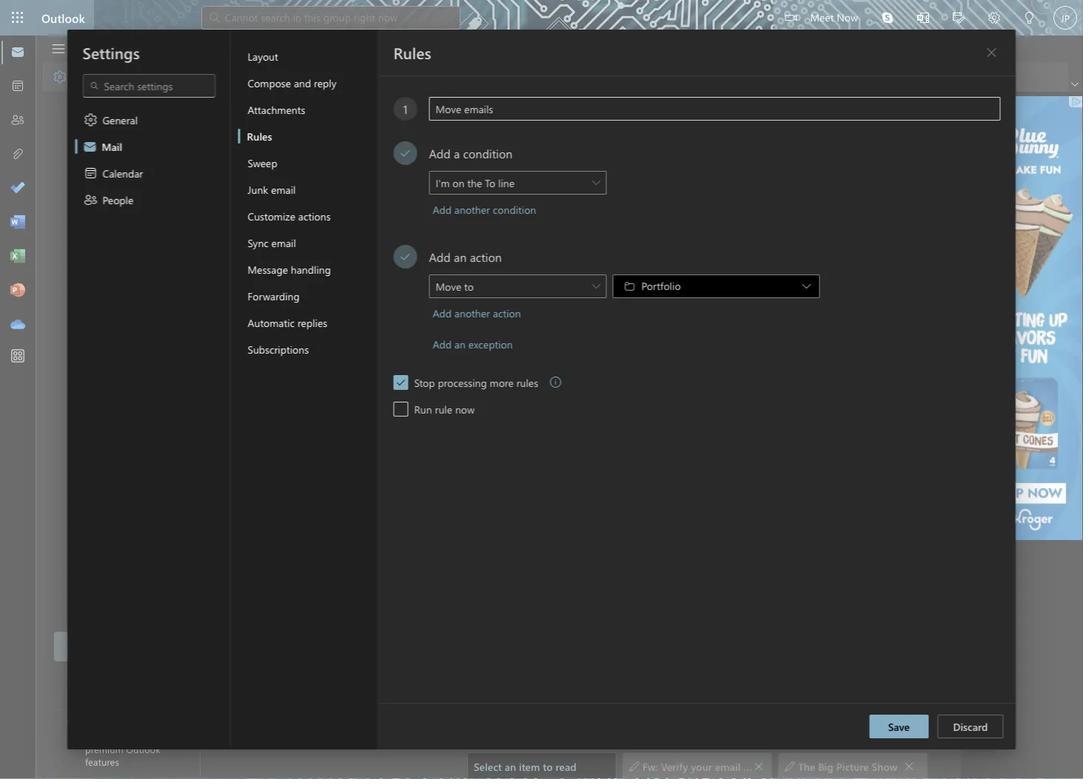 Task type: locate. For each thing, give the bounding box(es) containing it.
view up the search settings search field
[[135, 40, 158, 54]]

add an exception button
[[429, 329, 519, 359]]


[[366, 159, 381, 174]]

2 vertical spatial watchers
[[325, 309, 368, 322]]

Name your rule text field
[[430, 98, 1000, 120]]

Select a action field
[[429, 275, 607, 299]]

add down the ready
[[433, 337, 452, 351]]

an left exception
[[454, 337, 466, 351]]

0 vertical spatial another
[[454, 202, 490, 216]]

2  button from the top
[[61, 277, 87, 304]]

1 vertical spatial to
[[543, 760, 553, 773]]

 drafts
[[88, 195, 136, 210]]

 for  view settings
[[53, 70, 67, 84]]

1 vertical spatial cw
[[226, 302, 242, 316]]

to
[[485, 176, 495, 190]]

condition down "i'm on the to line" field
[[493, 202, 536, 216]]

0 vertical spatial view
[[135, 40, 158, 54]]

1  from the top
[[69, 107, 81, 119]]

the inside 'reading pane' "main content"
[[798, 760, 815, 773]]

1 vertical spatial view
[[70, 70, 92, 84]]

cloud down cloud watchers
[[294, 309, 322, 322]]

1 vertical spatial t-
[[252, 249, 262, 262]]

inbox inside  inbox
[[109, 137, 134, 150]]

document
[[0, 0, 1083, 780]]

1 vertical spatial 
[[399, 251, 411, 263]]

inbox down junk email
[[253, 201, 284, 217]]

0 vertical spatial 
[[399, 147, 411, 159]]

outlook link
[[41, 0, 85, 36]]

 button
[[44, 36, 73, 61]]

2  from the top
[[69, 285, 81, 297]]

message handling
[[248, 262, 331, 276]]

0 horizontal spatial inbox
[[109, 137, 134, 150]]

verify
[[661, 760, 688, 773]]

1 vertical spatial inbox
[[253, 201, 284, 217]]

 tree item
[[54, 158, 187, 188]]

select an item to read button
[[467, 753, 617, 780]]

2  from the left
[[785, 761, 795, 772]]

0 vertical spatial the
[[252, 309, 269, 322]]

outlook up "" button
[[41, 10, 85, 26]]

 portfolio
[[624, 279, 681, 293]]

outlook
[[41, 10, 85, 26], [126, 743, 160, 756]]

t- right t
[[252, 234, 262, 248]]

meet now
[[810, 10, 858, 24]]

home right '5g'
[[322, 249, 351, 262]]

1 member button
[[252, 135, 295, 147]]

add down i'm
[[433, 202, 452, 216]]

1 inside cloud watchers 1 member
[[255, 135, 259, 147]]

1 vertical spatial cloud watchers image
[[222, 297, 246, 321]]

left-rail-appbar navigation
[[3, 36, 33, 342]]

0 horizontal spatial outlook
[[41, 10, 85, 26]]

0 horizontal spatial 
[[629, 761, 640, 772]]

2 another from the top
[[454, 306, 490, 320]]

people image
[[10, 113, 25, 128]]

3  from the top
[[69, 610, 81, 622]]

add an exception
[[433, 337, 513, 351]]

pm
[[415, 310, 428, 322]]

junk
[[248, 182, 268, 196]]

 inside settings tab list
[[83, 113, 98, 127]]

cw button
[[210, 116, 246, 152]]

premium features image
[[67, 720, 77, 730]]

to left 'read'
[[543, 760, 553, 773]]

add for add a condition
[[429, 145, 451, 161]]

reply
[[314, 76, 336, 90]]


[[51, 41, 66, 57]]

view
[[135, 40, 158, 54], [70, 70, 92, 84]]


[[83, 139, 97, 154]]

cloud watchers image left automatic
[[222, 297, 246, 321]]

 inside message list section
[[255, 159, 269, 174]]

cw
[[219, 126, 237, 142], [226, 302, 242, 316]]

attachments
[[248, 103, 305, 116]]

1 vertical spatial another
[[454, 306, 490, 320]]

1 horizontal spatial  button
[[899, 756, 920, 777]]

 up junk
[[255, 159, 269, 174]]

1 vertical spatial 
[[69, 285, 81, 297]]

1 vertical spatial an
[[454, 337, 466, 351]]

 inside the  the big picture show 
[[785, 761, 795, 772]]

tab list
[[73, 36, 213, 58]]

an left item
[[505, 760, 516, 773]]

-
[[394, 249, 398, 262]]

the left big
[[798, 760, 815, 773]]

 right 
[[399, 147, 411, 159]]

1 horizontal spatial rules
[[393, 42, 431, 63]]

1 vertical spatial action
[[493, 306, 521, 320]]

2 t- from the top
[[252, 249, 262, 262]]

 tree item
[[54, 129, 187, 158]]

calendar image
[[10, 79, 25, 94]]

1 horizontal spatial inbox
[[253, 201, 284, 217]]

add for add an exception
[[433, 337, 452, 351]]

0 vertical spatial home
[[85, 40, 113, 54]]

 the big picture show 
[[785, 760, 914, 773]]

now
[[837, 10, 858, 24]]

2 horizontal spatial 
[[986, 47, 998, 58]]

cw left automatic
[[226, 302, 242, 316]]

tree
[[54, 307, 187, 603]]

add right pm
[[433, 306, 452, 320]]

watchers up sweep button
[[291, 116, 342, 133]]

settings
[[95, 70, 131, 84]]

inbox down "general"
[[109, 137, 134, 150]]

people
[[103, 193, 133, 207]]

portal
[[835, 760, 863, 773]]

1 vertical spatial the
[[798, 760, 815, 773]]

another down the in the left top of the page
[[454, 202, 490, 216]]

 tree item
[[54, 188, 187, 218]]

 button
[[358, 150, 388, 182]]

0 horizontal spatial  button
[[754, 756, 764, 777]]

 inside tree item
[[88, 166, 103, 181]]

sweep
[[248, 156, 277, 170]]

automatic
[[248, 316, 295, 329]]

cloud up 1 member popup button
[[255, 116, 287, 133]]

add for add another condition
[[433, 202, 452, 216]]

condition for add a condition
[[463, 145, 513, 161]]

0 horizontal spatial the
[[252, 309, 269, 322]]

 button
[[980, 41, 1004, 64], [754, 756, 764, 777], [899, 756, 920, 777]]

0 vertical spatial 
[[53, 70, 67, 84]]

0 horizontal spatial rules
[[247, 129, 272, 143]]

premium
[[85, 743, 123, 756]]

add another action button
[[429, 298, 528, 328]]

watchers for cloud watchers 1 member
[[291, 116, 342, 133]]

0 horizontal spatial view
[[70, 70, 92, 84]]

 for  general
[[83, 113, 98, 127]]

sweep button
[[238, 150, 378, 176]]

now
[[455, 402, 475, 416]]

rules inside tab panel
[[393, 42, 431, 63]]

add left the a
[[429, 145, 451, 161]]

view inside button
[[135, 40, 158, 54]]

the inside message list no conversations selected list box
[[252, 309, 269, 322]]

 inside the  the big picture show 
[[904, 761, 914, 772]]

0 vertical spatial  button
[[61, 99, 87, 127]]

1 vertical spatial watchers
[[282, 294, 326, 308]]

member
[[262, 135, 295, 147]]

line
[[498, 176, 515, 190]]

1 horizontal spatial the
[[798, 760, 815, 773]]

t- down t-mobile
[[252, 249, 262, 262]]

condition inside button
[[493, 202, 536, 216]]

cw inside select a conversation option
[[226, 302, 242, 316]]

0 vertical spatial cw
[[219, 126, 237, 142]]

select
[[474, 760, 502, 773]]

1 horizontal spatial outlook
[[126, 743, 160, 756]]

1 horizontal spatial 
[[904, 761, 914, 772]]

outlook right premium
[[126, 743, 160, 756]]

1 horizontal spatial home
[[322, 249, 351, 262]]

 inside  fw: verify your email for coupa supplier portal
[[629, 761, 640, 772]]

action for add an action
[[470, 249, 502, 265]]

0 horizontal spatial to
[[464, 279, 474, 293]]

0 vertical spatial rules
[[393, 42, 431, 63]]

tab list containing home
[[73, 36, 213, 58]]

0 horizontal spatial home
[[85, 40, 113, 54]]

1 another from the top
[[454, 202, 490, 216]]

 button
[[425, 200, 446, 220]]

1 horizontal spatial view
[[135, 40, 158, 54]]

0 vertical spatial to
[[464, 279, 474, 293]]

settings heading
[[83, 42, 140, 63]]

0 vertical spatial an
[[454, 249, 467, 265]]

0 vertical spatial cloud watchers image
[[210, 116, 246, 152]]

action down move to field
[[493, 306, 521, 320]]

t mobile image
[[222, 237, 245, 260]]

another up "add an exception"
[[454, 306, 490, 320]]

customize actions
[[248, 209, 331, 223]]

1 vertical spatial home
[[322, 249, 351, 262]]

i'm on the to line
[[436, 176, 515, 190]]

1 horizontal spatial 
[[83, 113, 98, 127]]

 left fw:
[[629, 761, 640, 772]]

1 horizontal spatial 
[[255, 159, 269, 174]]

 for 2nd  "button" from the bottom of the page
[[69, 285, 81, 297]]

more
[[490, 376, 514, 389]]

application containing settings
[[0, 0, 1083, 780]]

watchers
[[291, 116, 342, 133], [282, 294, 326, 308], [325, 309, 368, 322]]

 left the sent
[[88, 166, 103, 181]]

1 horizontal spatial 
[[785, 761, 795, 772]]

supplier
[[793, 760, 832, 773]]

cw left 1 member popup button
[[219, 126, 237, 142]]

0 vertical spatial inbox
[[109, 137, 134, 150]]

to do image
[[10, 181, 25, 196]]

forwarding button
[[238, 283, 378, 309]]

internet
[[354, 249, 391, 262]]

1 vertical spatial  button
[[61, 277, 87, 304]]

1 horizontal spatial 1
[[402, 101, 409, 117]]

application
[[0, 0, 1083, 780]]

is
[[402, 309, 409, 322]]

layout group
[[238, 62, 384, 89]]

1 vertical spatial 
[[83, 113, 98, 127]]

home inside "button"
[[85, 40, 113, 54]]

message list no conversations selected list box
[[201, 227, 523, 779]]

1 vertical spatial cloud
[[252, 294, 279, 308]]

 left big
[[785, 761, 795, 772]]

0 horizontal spatial 
[[53, 70, 67, 84]]

features
[[85, 756, 119, 769]]

an inside "main content"
[[505, 760, 516, 773]]

your
[[691, 760, 712, 773]]

more apps image
[[10, 349, 25, 364]]

 left stop
[[396, 378, 406, 388]]

 for fw:
[[629, 761, 640, 772]]

home button
[[74, 36, 124, 58]]

2 vertical spatial  button
[[61, 603, 87, 630]]

0 vertical spatial 
[[69, 107, 81, 119]]

rules tab panel
[[379, 30, 1015, 750]]

1 t- from the top
[[252, 234, 262, 248]]

reading pane main content
[[461, 93, 961, 780]]

1 vertical spatial condition
[[493, 202, 536, 216]]

excel image
[[10, 249, 25, 264]]

dialog containing settings
[[0, 0, 1083, 780]]

dialog
[[0, 0, 1083, 780]]

attachments button
[[238, 96, 378, 123]]

watchers inside cloud watchers 1 member
[[291, 116, 342, 133]]

0 vertical spatial action
[[470, 249, 502, 265]]

 inside favorites tree item
[[69, 107, 81, 119]]

 for the
[[785, 761, 795, 772]]

 general
[[83, 113, 138, 127]]

the new cloud watchers group is ready
[[252, 309, 438, 322]]

action right rising
[[470, 249, 502, 265]]

0 vertical spatial watchers
[[291, 116, 342, 133]]

action inside button
[[493, 306, 521, 320]]

add right leave
[[429, 249, 451, 265]]

 for 1st  "button" from the bottom of the page
[[69, 610, 81, 622]]

1 left member
[[255, 135, 259, 147]]

cw inside popup button
[[219, 126, 237, 142]]

watchers up automatic replies button
[[282, 294, 326, 308]]

condition
[[463, 145, 513, 161], [493, 202, 536, 216]]

0 vertical spatial cloud
[[255, 116, 287, 133]]

2 vertical spatial 
[[69, 610, 81, 622]]

1 vertical spatial rules
[[247, 129, 272, 143]]

 for add an action
[[399, 251, 411, 263]]

home up  view settings
[[85, 40, 113, 54]]

stop processing more rules
[[414, 376, 538, 389]]

cloud inside cloud watchers 1 member
[[255, 116, 287, 133]]

the
[[467, 176, 482, 190]]

 for  send email
[[255, 159, 269, 174]]

 calendar
[[83, 166, 143, 181]]

condition up to
[[463, 145, 513, 161]]

 right -
[[399, 251, 411, 263]]

1 vertical spatial outlook
[[126, 743, 160, 756]]

1  button from the top
[[61, 99, 87, 127]]

cloud up new
[[252, 294, 279, 308]]

favorites
[[90, 105, 137, 121]]

rules
[[393, 42, 431, 63], [247, 129, 272, 143]]

cloud watchers image left 1 member popup button
[[210, 116, 246, 152]]

inbox inside message list section
[[253, 201, 284, 217]]

cloud watchers image
[[210, 116, 246, 152], [222, 297, 246, 321]]

rates
[[462, 249, 487, 262]]

 button for the big picture show
[[899, 756, 920, 777]]

home
[[85, 40, 113, 54], [322, 249, 351, 262]]

watchers left group
[[325, 309, 368, 322]]

 inside rules tab panel
[[986, 47, 998, 58]]

discard
[[953, 720, 988, 734]]

replies
[[298, 316, 327, 329]]

email inside 'reading pane' "main content"
[[715, 760, 741, 773]]

1 horizontal spatial to
[[543, 760, 553, 773]]

view left settings
[[70, 70, 92, 84]]

add
[[429, 145, 451, 161], [433, 202, 452, 216], [429, 249, 451, 265], [433, 306, 452, 320], [433, 337, 452, 351]]

the left new
[[252, 309, 269, 322]]

an up move to
[[454, 249, 467, 265]]

5g
[[307, 249, 320, 262]]

sync email button
[[238, 230, 378, 256]]

 up 
[[83, 113, 98, 127]]

add another action
[[433, 306, 521, 320]]

0 horizontal spatial 
[[88, 166, 103, 181]]

add a condition
[[429, 145, 513, 161]]

1  from the left
[[629, 761, 640, 772]]

0 horizontal spatial 1
[[255, 135, 259, 147]]

and
[[294, 76, 311, 90]]

to right move
[[464, 279, 474, 293]]

0 vertical spatial condition
[[463, 145, 513, 161]]

0 vertical spatial outlook
[[41, 10, 85, 26]]

0 vertical spatial 1
[[402, 101, 409, 117]]

 down 
[[53, 70, 67, 84]]

1 down rules "heading"
[[402, 101, 409, 117]]


[[629, 761, 640, 772], [785, 761, 795, 772]]

2 vertical spatial an
[[505, 760, 516, 773]]

1 vertical spatial 1
[[255, 135, 259, 147]]

0 vertical spatial t-
[[252, 234, 262, 248]]

new
[[272, 309, 291, 322]]



Task type: vqa. For each thing, say whether or not it's contained in the screenshot.
3rd "" from the top of the page
yes



Task type: describe. For each thing, give the bounding box(es) containing it.

[[89, 81, 100, 91]]

run rule now
[[414, 402, 475, 416]]

condition for add another condition
[[493, 202, 536, 216]]

sync
[[248, 236, 269, 249]]

settings tab list
[[68, 30, 231, 750]]

send
[[275, 159, 298, 173]]

read
[[556, 760, 577, 773]]

another for condition
[[454, 202, 490, 216]]


[[550, 377, 562, 389]]

layout
[[248, 49, 278, 63]]

cloud watchers
[[252, 294, 326, 308]]

add for add another action
[[433, 306, 452, 320]]

Select a conversation checkbox
[[222, 297, 252, 321]]

powerpoint image
[[10, 284, 25, 298]]

subscriptions button
[[238, 336, 378, 363]]

to inside field
[[464, 279, 474, 293]]


[[88, 195, 103, 210]]

cw for cw popup button
[[219, 126, 237, 142]]

group
[[371, 309, 399, 322]]

another for action
[[454, 306, 490, 320]]

2 horizontal spatial  button
[[980, 41, 1004, 64]]

rules inside button
[[247, 129, 272, 143]]

watchers for cloud watchers
[[282, 294, 326, 308]]

on
[[453, 176, 465, 190]]

favorites tree item
[[54, 99, 187, 129]]

save
[[888, 720, 910, 734]]


[[429, 204, 442, 218]]

add for add an action
[[429, 249, 451, 265]]

cw for select a conversation option
[[226, 302, 242, 316]]

items
[[132, 166, 157, 180]]

show
[[872, 760, 898, 773]]

portfolio
[[642, 279, 681, 293]]

action for add another action
[[493, 306, 521, 320]]

1 inside rules tab panel
[[402, 101, 409, 117]]

word image
[[10, 215, 25, 230]]

rule
[[435, 402, 452, 416]]

 view settings
[[53, 70, 131, 84]]

onedrive image
[[10, 318, 25, 332]]

outlook banner
[[0, 0, 1083, 36]]

i'm
[[436, 176, 450, 190]]

mobile®
[[262, 249, 304, 262]]

sync email
[[248, 236, 296, 249]]

premium outlook features button
[[54, 710, 201, 780]]

exception
[[468, 337, 513, 351]]

discard button
[[938, 715, 1004, 739]]

processing
[[438, 376, 487, 389]]


[[624, 281, 636, 292]]

 for add a condition
[[399, 147, 411, 159]]

message list section
[[201, 98, 523, 779]]

picture
[[836, 760, 869, 773]]

behind
[[490, 249, 523, 262]]

add an action
[[429, 249, 502, 265]]

layout button
[[238, 43, 378, 70]]

 send email
[[255, 159, 326, 174]]

 button for fw: verify your email for coupa supplier portal
[[754, 756, 764, 777]]

outlook inside premium outlook features
[[126, 743, 160, 756]]

rules heading
[[393, 42, 431, 63]]

an for exception
[[454, 337, 466, 351]]

view inside  view settings
[[70, 70, 92, 84]]

cloud watchers image for cw popup button
[[210, 116, 246, 152]]

12:01 pm
[[393, 310, 428, 322]]


[[83, 166, 98, 181]]

message handling button
[[238, 256, 378, 283]]

t- for mobile
[[252, 234, 262, 248]]

cloud watchers 1 member
[[255, 116, 342, 147]]

t- for mobile®
[[252, 249, 262, 262]]

mail image
[[10, 45, 25, 60]]

fw:
[[643, 760, 658, 773]]

 button inside favorites tree item
[[61, 99, 87, 127]]

 for  "button" inside favorites tree item
[[69, 107, 81, 119]]

rules button
[[238, 123, 378, 150]]

 sent items
[[88, 166, 157, 181]]

cloud for cloud watchers
[[252, 294, 279, 308]]

add another condition
[[433, 202, 536, 216]]

a
[[454, 145, 460, 161]]

document containing settings
[[0, 0, 1083, 780]]

big
[[818, 760, 833, 773]]

favorites tree
[[54, 93, 187, 277]]

rules
[[517, 376, 538, 389]]

save button
[[869, 715, 929, 739]]

customize actions button
[[238, 203, 378, 230]]

cloud watchers image for select a conversation option
[[222, 297, 246, 321]]

compose
[[248, 76, 291, 90]]

files image
[[10, 147, 25, 162]]

meet
[[810, 10, 834, 24]]

 inbox
[[88, 136, 134, 151]]

3  button from the top
[[61, 603, 87, 630]]

2 vertical spatial cloud
[[294, 309, 322, 322]]

 people
[[83, 192, 133, 207]]

12:01
[[393, 310, 412, 322]]

 button
[[544, 371, 568, 395]]

compose and reply button
[[238, 70, 378, 96]]

add another condition button
[[429, 195, 543, 224]]

Search settings search field
[[100, 78, 200, 93]]

home inside message list no conversations selected list box
[[322, 249, 351, 262]]

an for item
[[505, 760, 516, 773]]

to inside button
[[543, 760, 553, 773]]

automatic replies
[[248, 316, 327, 329]]

view button
[[124, 36, 169, 58]]

drafts
[[109, 196, 136, 210]]

 for  sent items
[[88, 166, 103, 181]]

automatic replies button
[[238, 309, 378, 336]]

ad
[[396, 236, 405, 246]]

an for action
[[454, 249, 467, 265]]


[[88, 136, 103, 151]]

 fw: verify your email for coupa supplier portal
[[629, 760, 863, 773]]

move to
[[436, 279, 474, 293]]

mail
[[102, 140, 122, 153]]

outlook inside banner
[[41, 10, 85, 26]]

calendar
[[103, 166, 143, 180]]

compose and reply
[[248, 76, 336, 90]]

0 horizontal spatial 
[[754, 761, 764, 772]]


[[83, 192, 98, 207]]

run
[[414, 402, 432, 416]]

2 vertical spatial 
[[396, 378, 406, 388]]

Select a conditional field
[[429, 171, 607, 195]]

junk email
[[248, 182, 296, 196]]

handling
[[291, 262, 331, 276]]

email inside  send email
[[301, 159, 326, 173]]

forwarding
[[248, 289, 300, 303]]

actions
[[298, 209, 331, 223]]

tab list inside application
[[73, 36, 213, 58]]

cloud for cloud watchers 1 member
[[255, 116, 287, 133]]



